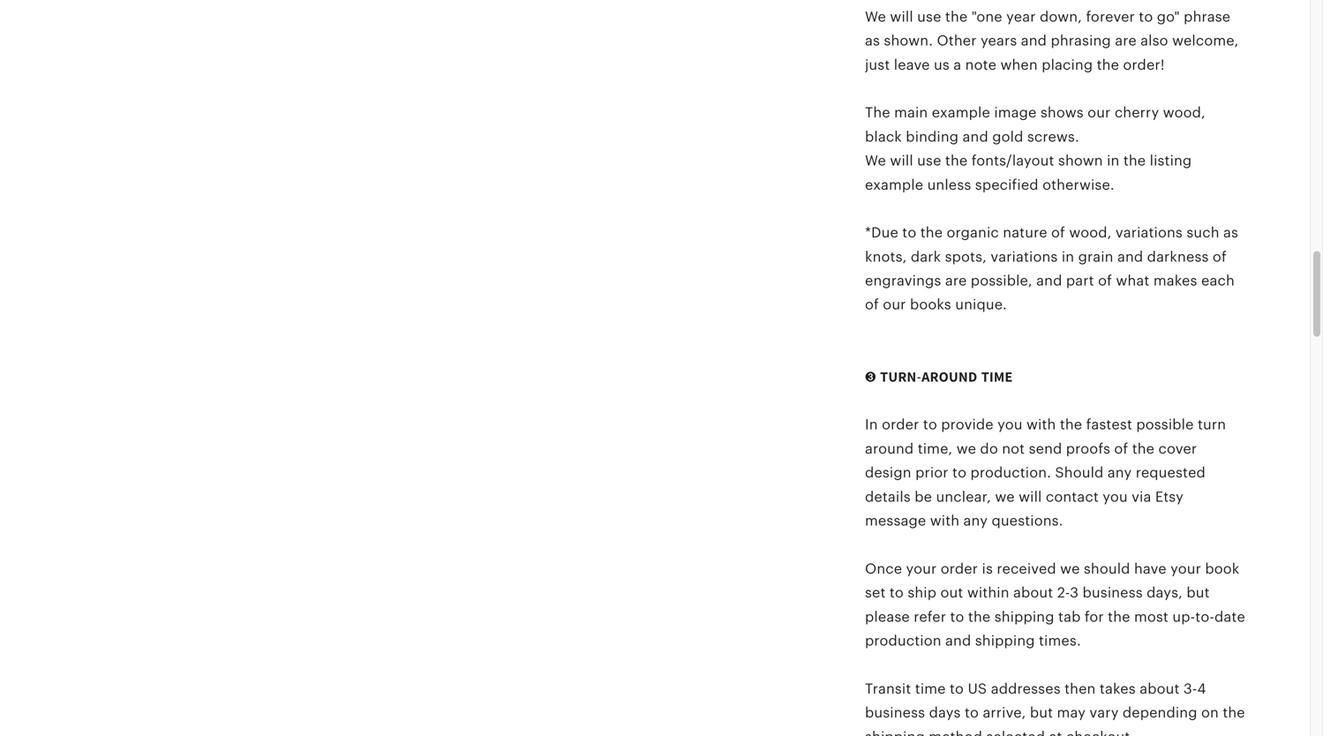 Task type: vqa. For each thing, say whether or not it's contained in the screenshot.
Help related to Help Center
no



Task type: locate. For each thing, give the bounding box(es) containing it.
2 vertical spatial shipping
[[865, 729, 925, 736]]

the main example image shows our cherry wood, black binding and gold screws. we will use the fonts/layout shown in the listing example unless specified otherwise.
[[865, 105, 1206, 193]]

0 vertical spatial will
[[890, 9, 914, 25]]

vary
[[1090, 705, 1119, 721]]

1 vertical spatial we
[[995, 489, 1015, 505]]

1 horizontal spatial your
[[1171, 561, 1201, 577]]

0 vertical spatial business
[[1083, 585, 1143, 601]]

*due to the organic nature of wood, variations such as knots, dark spots, variations in grain and darkness of engravings are possible, and part of what makes each of our books unique.
[[865, 225, 1239, 313]]

with up send
[[1027, 417, 1056, 433]]

the right for
[[1108, 609, 1131, 625]]

time
[[915, 681, 946, 697]]

0 vertical spatial are
[[1115, 33, 1137, 49]]

1 vertical spatial use
[[917, 153, 942, 169]]

1 vertical spatial are
[[945, 273, 967, 289]]

shipping up 'times.'
[[995, 609, 1055, 625]]

example down the black
[[865, 177, 924, 193]]

us
[[934, 57, 950, 73]]

any down unclear,
[[964, 513, 988, 529]]

1 horizontal spatial order
[[941, 561, 978, 577]]

down,
[[1040, 9, 1082, 25]]

engravings
[[865, 273, 942, 289]]

0 vertical spatial order
[[882, 417, 919, 433]]

0 vertical spatial variations
[[1116, 225, 1183, 241]]

"one
[[972, 9, 1003, 25]]

wood, up grain
[[1069, 225, 1112, 241]]

0 vertical spatial we
[[865, 9, 886, 25]]

about down received
[[1014, 585, 1053, 601]]

any up the via
[[1108, 465, 1132, 481]]

0 horizontal spatial variations
[[991, 249, 1058, 265]]

the up other
[[945, 9, 968, 25]]

we up "shown."
[[865, 9, 886, 25]]

business down should
[[1083, 585, 1143, 601]]

knots,
[[865, 249, 907, 265]]

shipping down 'within' at the bottom right of the page
[[975, 633, 1035, 649]]

3-
[[1184, 681, 1197, 697]]

wood, right cherry
[[1163, 105, 1206, 121]]

1 horizontal spatial business
[[1083, 585, 1143, 601]]

otherwise.
[[1043, 177, 1115, 193]]

we down production.
[[995, 489, 1015, 505]]

you
[[998, 417, 1023, 433], [1103, 489, 1128, 505]]

be
[[915, 489, 932, 505]]

0 vertical spatial with
[[1027, 417, 1056, 433]]

0 vertical spatial but
[[1187, 585, 1210, 601]]

the left listing
[[1124, 153, 1146, 169]]

as up just
[[865, 33, 880, 49]]

to inside we will use the "one year down, forever to go" phrase as shown. other years and phrasing are also welcome, just leave us a note when placing the order!
[[1139, 9, 1153, 25]]

0 horizontal spatial are
[[945, 273, 967, 289]]

2 horizontal spatial we
[[1060, 561, 1080, 577]]

ship
[[908, 585, 937, 601]]

1 horizontal spatial you
[[1103, 489, 1128, 505]]

1 vertical spatial will
[[890, 153, 914, 169]]

your up ship
[[906, 561, 937, 577]]

shipping down transit
[[865, 729, 925, 736]]

2 vertical spatial we
[[1060, 561, 1080, 577]]

0 vertical spatial example
[[932, 105, 990, 121]]

and down year
[[1021, 33, 1047, 49]]

you up not
[[998, 417, 1023, 433]]

via
[[1132, 489, 1152, 505]]

2 we from the top
[[865, 153, 886, 169]]

1 vertical spatial with
[[930, 513, 960, 529]]

to-
[[1196, 609, 1215, 625]]

business inside once your order is received we should have your book set to ship out within about 2-3 business days, but please refer to the shipping tab for the most up-to-date production and shipping times.
[[1083, 585, 1143, 601]]

about up depending
[[1140, 681, 1180, 697]]

will down the black
[[890, 153, 914, 169]]

1 horizontal spatial about
[[1140, 681, 1180, 697]]

each
[[1201, 273, 1235, 289]]

not
[[1002, 441, 1025, 457]]

order
[[882, 417, 919, 433], [941, 561, 978, 577]]

image
[[994, 105, 1037, 121]]

1 horizontal spatial our
[[1088, 105, 1111, 121]]

you left the via
[[1103, 489, 1128, 505]]

days
[[929, 705, 961, 721]]

𝗧𝗨𝗥𝗡-
[[880, 369, 922, 385]]

0 horizontal spatial your
[[906, 561, 937, 577]]

0 horizontal spatial as
[[865, 33, 880, 49]]

1 vertical spatial we
[[865, 153, 886, 169]]

we left do
[[957, 441, 976, 457]]

0 vertical spatial use
[[917, 9, 942, 25]]

is
[[982, 561, 993, 577]]

your up days,
[[1171, 561, 1201, 577]]

1 horizontal spatial with
[[1027, 417, 1056, 433]]

0 vertical spatial our
[[1088, 105, 1111, 121]]

such
[[1187, 225, 1220, 241]]

welcome,
[[1172, 33, 1239, 49]]

of inside in order to provide you with the fastest possible turn around time, we do not send proofs of the cover design prior to production. should any requested details be unclear, we will contact you via etsy message with any questions.
[[1114, 441, 1129, 457]]

our right shows
[[1088, 105, 1111, 121]]

years
[[981, 33, 1017, 49]]

will up "shown."
[[890, 9, 914, 25]]

to left go"
[[1139, 9, 1153, 25]]

2-
[[1057, 585, 1070, 601]]

of right part
[[1098, 273, 1112, 289]]

0 horizontal spatial but
[[1030, 705, 1053, 721]]

but up "at"
[[1030, 705, 1053, 721]]

but
[[1187, 585, 1210, 601], [1030, 705, 1053, 721]]

to left us
[[950, 681, 964, 697]]

unclear,
[[936, 489, 991, 505]]

are down forever
[[1115, 33, 1137, 49]]

received
[[997, 561, 1057, 577]]

to up unclear,
[[953, 465, 967, 481]]

your
[[906, 561, 937, 577], [1171, 561, 1201, 577]]

2 use from the top
[[917, 153, 942, 169]]

we inside the main example image shows our cherry wood, black binding and gold screws. we will use the fonts/layout shown in the listing example unless specified otherwise.
[[865, 153, 886, 169]]

our inside the main example image shows our cherry wood, black binding and gold screws. we will use the fonts/layout shown in the listing example unless specified otherwise.
[[1088, 105, 1111, 121]]

wood,
[[1163, 105, 1206, 121], [1069, 225, 1112, 241]]

1 horizontal spatial as
[[1224, 225, 1239, 241]]

0 horizontal spatial in
[[1062, 249, 1075, 265]]

of down fastest
[[1114, 441, 1129, 457]]

0 vertical spatial wood,
[[1163, 105, 1206, 121]]

tab
[[1059, 609, 1081, 625]]

use down binding
[[917, 153, 942, 169]]

black
[[865, 129, 902, 145]]

1 horizontal spatial are
[[1115, 33, 1137, 49]]

1 vertical spatial about
[[1140, 681, 1180, 697]]

1 vertical spatial shipping
[[975, 633, 1035, 649]]

example up binding
[[932, 105, 990, 121]]

specified
[[975, 177, 1039, 193]]

transit
[[865, 681, 911, 697]]

of down engravings
[[865, 297, 879, 313]]

0 horizontal spatial we
[[957, 441, 976, 457]]

0 horizontal spatial about
[[1014, 585, 1053, 601]]

0 horizontal spatial our
[[883, 297, 906, 313]]

we
[[865, 9, 886, 25], [865, 153, 886, 169]]

the right on
[[1223, 705, 1245, 721]]

will up questions.
[[1019, 489, 1042, 505]]

we up 3
[[1060, 561, 1080, 577]]

1 horizontal spatial any
[[1108, 465, 1132, 481]]

with down unclear,
[[930, 513, 960, 529]]

we will use the "one year down, forever to go" phrase as shown. other years and phrasing are also welcome, just leave us a note when placing the order!
[[865, 9, 1239, 73]]

1 we from the top
[[865, 9, 886, 25]]

0 horizontal spatial wood,
[[1069, 225, 1112, 241]]

order up around
[[882, 417, 919, 433]]

as
[[865, 33, 880, 49], [1224, 225, 1239, 241]]

0 horizontal spatial with
[[930, 513, 960, 529]]

for
[[1085, 609, 1104, 625]]

to right "*due"
[[903, 225, 917, 241]]

1 horizontal spatial but
[[1187, 585, 1210, 601]]

should
[[1055, 465, 1104, 481]]

about inside once your order is received we should have your book set to ship out within about 2-3 business days, but please refer to the shipping tab for the most up-to-date production and shipping times.
[[1014, 585, 1053, 601]]

shown
[[1058, 153, 1103, 169]]

1 use from the top
[[917, 9, 942, 25]]

in
[[1107, 153, 1120, 169], [1062, 249, 1075, 265]]

0 horizontal spatial example
[[865, 177, 924, 193]]

book
[[1205, 561, 1240, 577]]

cover
[[1159, 441, 1197, 457]]

0 horizontal spatial business
[[865, 705, 925, 721]]

variations up the darkness
[[1116, 225, 1183, 241]]

have
[[1134, 561, 1167, 577]]

business down transit
[[865, 705, 925, 721]]

0 horizontal spatial any
[[964, 513, 988, 529]]

leave
[[894, 57, 930, 73]]

will
[[890, 9, 914, 25], [890, 153, 914, 169], [1019, 489, 1042, 505]]

and down 'refer'
[[946, 633, 971, 649]]

and left gold
[[963, 129, 989, 145]]

business inside transit time to us addresses then takes about 3-4 business days to arrive, but may vary depending on the shipping method selected at checkout.
[[865, 705, 925, 721]]

0 vertical spatial as
[[865, 33, 880, 49]]

1 vertical spatial as
[[1224, 225, 1239, 241]]

addresses
[[991, 681, 1061, 697]]

0 vertical spatial about
[[1014, 585, 1053, 601]]

are down spots,
[[945, 273, 967, 289]]

0 vertical spatial we
[[957, 441, 976, 457]]

also
[[1141, 33, 1169, 49]]

1 horizontal spatial variations
[[1116, 225, 1183, 241]]

1 horizontal spatial we
[[995, 489, 1015, 505]]

1 vertical spatial order
[[941, 561, 978, 577]]

phrasing
[[1051, 33, 1111, 49]]

0 vertical spatial any
[[1108, 465, 1132, 481]]

we down the black
[[865, 153, 886, 169]]

any
[[1108, 465, 1132, 481], [964, 513, 988, 529]]

in right shown
[[1107, 153, 1120, 169]]

possible
[[1137, 417, 1194, 433]]

1 vertical spatial but
[[1030, 705, 1053, 721]]

days,
[[1147, 585, 1183, 601]]

makes
[[1154, 273, 1198, 289]]

2 vertical spatial will
[[1019, 489, 1042, 505]]

and left part
[[1037, 273, 1062, 289]]

but inside once your order is received we should have your book set to ship out within about 2-3 business days, but please refer to the shipping tab for the most up-to-date production and shipping times.
[[1187, 585, 1210, 601]]

1 vertical spatial in
[[1062, 249, 1075, 265]]

1 vertical spatial wood,
[[1069, 225, 1112, 241]]

transit time to us addresses then takes about 3-4 business days to arrive, but may vary depending on the shipping method selected at checkout.
[[865, 681, 1245, 736]]

order up out
[[941, 561, 978, 577]]

shipping
[[995, 609, 1055, 625], [975, 633, 1035, 649], [865, 729, 925, 736]]

our down engravings
[[883, 297, 906, 313]]

order inside once your order is received we should have your book set to ship out within about 2-3 business days, but please refer to the shipping tab for the most up-to-date production and shipping times.
[[941, 561, 978, 577]]

prior
[[916, 465, 949, 481]]

in order to provide you with the fastest possible turn around time, we do not send proofs of the cover design prior to production. should any requested details be unclear, we will contact you via etsy message with any questions.
[[865, 417, 1226, 529]]

what
[[1116, 273, 1150, 289]]

shipping inside transit time to us addresses then takes about 3-4 business days to arrive, but may vary depending on the shipping method selected at checkout.
[[865, 729, 925, 736]]

variations down nature
[[991, 249, 1058, 265]]

dark
[[911, 249, 941, 265]]

arrive,
[[983, 705, 1026, 721]]

the up dark
[[921, 225, 943, 241]]

as right such
[[1224, 225, 1239, 241]]

checkout.
[[1066, 729, 1135, 736]]

1 horizontal spatial in
[[1107, 153, 1120, 169]]

0 vertical spatial in
[[1107, 153, 1120, 169]]

but up to- at the bottom
[[1187, 585, 1210, 601]]

0 horizontal spatial order
[[882, 417, 919, 433]]

binding
[[906, 129, 959, 145]]

1 vertical spatial you
[[1103, 489, 1128, 505]]

to
[[1139, 9, 1153, 25], [903, 225, 917, 241], [923, 417, 937, 433], [953, 465, 967, 481], [890, 585, 904, 601], [950, 609, 965, 625], [950, 681, 964, 697], [965, 705, 979, 721]]

with
[[1027, 417, 1056, 433], [930, 513, 960, 529]]

the down 'within' at the bottom right of the page
[[968, 609, 991, 625]]

etsy
[[1155, 489, 1184, 505]]

0 horizontal spatial you
[[998, 417, 1023, 433]]

1 vertical spatial business
[[865, 705, 925, 721]]

we
[[957, 441, 976, 457], [995, 489, 1015, 505], [1060, 561, 1080, 577]]

placing
[[1042, 57, 1093, 73]]

but inside transit time to us addresses then takes about 3-4 business days to arrive, but may vary depending on the shipping method selected at checkout.
[[1030, 705, 1053, 721]]

in up part
[[1062, 249, 1075, 265]]

around
[[865, 441, 914, 457]]

listing
[[1150, 153, 1192, 169]]

order!
[[1123, 57, 1165, 73]]

in
[[865, 417, 878, 433]]

1 horizontal spatial wood,
[[1163, 105, 1206, 121]]

3
[[1070, 585, 1079, 601]]

use up "shown."
[[917, 9, 942, 25]]

1 vertical spatial our
[[883, 297, 906, 313]]

of up each
[[1213, 249, 1227, 265]]



Task type: describe. For each thing, give the bounding box(es) containing it.
to right set
[[890, 585, 904, 601]]

forever
[[1086, 9, 1135, 25]]

year
[[1007, 9, 1036, 25]]

at
[[1049, 729, 1062, 736]]

0 vertical spatial you
[[998, 417, 1023, 433]]

1 your from the left
[[906, 561, 937, 577]]

when
[[1001, 57, 1038, 73]]

phrase
[[1184, 9, 1231, 25]]

𝗔𝗥𝗢𝗨𝗡𝗗
[[922, 369, 978, 385]]

about inside transit time to us addresses then takes about 3-4 business days to arrive, but may vary depending on the shipping method selected at checkout.
[[1140, 681, 1180, 697]]

do
[[980, 441, 998, 457]]

we inside once your order is received we should have your book set to ship out within about 2-3 business days, but please refer to the shipping tab for the most up-to-date production and shipping times.
[[1060, 561, 1080, 577]]

*due
[[865, 225, 899, 241]]

in inside *due to the organic nature of wood, variations such as knots, dark spots, variations in grain and darkness of engravings are possible, and part of what makes each of our books unique.
[[1062, 249, 1075, 265]]

wood, inside *due to the organic nature of wood, variations such as knots, dark spots, variations in grain and darkness of engravings are possible, and part of what makes each of our books unique.
[[1069, 225, 1112, 241]]

contact
[[1046, 489, 1099, 505]]

once
[[865, 561, 902, 577]]

and inside the main example image shows our cherry wood, black binding and gold screws. we will use the fonts/layout shown in the listing example unless specified otherwise.
[[963, 129, 989, 145]]

are inside we will use the "one year down, forever to go" phrase as shown. other years and phrasing are also welcome, just leave us a note when placing the order!
[[1115, 33, 1137, 49]]

and up what at the top right of page
[[1118, 249, 1144, 265]]

4
[[1197, 681, 1206, 697]]

send
[[1029, 441, 1062, 457]]

and inside once your order is received we should have your book set to ship out within about 2-3 business days, but please refer to the shipping tab for the most up-to-date production and shipping times.
[[946, 633, 971, 649]]

1 vertical spatial any
[[964, 513, 988, 529]]

please
[[865, 609, 910, 625]]

to up time,
[[923, 417, 937, 433]]

unique.
[[955, 297, 1007, 313]]

gold
[[993, 129, 1024, 145]]

we inside we will use the "one year down, forever to go" phrase as shown. other years and phrasing are also welcome, just leave us a note when placing the order!
[[865, 9, 886, 25]]

requested
[[1136, 465, 1206, 481]]

main
[[894, 105, 928, 121]]

selected
[[986, 729, 1045, 736]]

are inside *due to the organic nature of wood, variations such as knots, dark spots, variations in grain and darkness of engravings are possible, and part of what makes each of our books unique.
[[945, 273, 967, 289]]

our inside *due to the organic nature of wood, variations such as knots, dark spots, variations in grain and darkness of engravings are possible, and part of what makes each of our books unique.
[[883, 297, 906, 313]]

shows
[[1041, 105, 1084, 121]]

method
[[929, 729, 983, 736]]

grain
[[1078, 249, 1114, 265]]

the up unless
[[945, 153, 968, 169]]

use inside we will use the "one year down, forever to go" phrase as shown. other years and phrasing are also welcome, just leave us a note when placing the order!
[[917, 9, 942, 25]]

and inside we will use the "one year down, forever to go" phrase as shown. other years and phrasing are also welcome, just leave us a note when placing the order!
[[1021, 33, 1047, 49]]

the inside transit time to us addresses then takes about 3-4 business days to arrive, but may vary depending on the shipping method selected at checkout.
[[1223, 705, 1245, 721]]

proofs
[[1066, 441, 1111, 457]]

wood, inside the main example image shows our cherry wood, black binding and gold screws. we will use the fonts/layout shown in the listing example unless specified otherwise.
[[1163, 105, 1206, 121]]

note
[[966, 57, 997, 73]]

the up proofs
[[1060, 417, 1083, 433]]

depending
[[1123, 705, 1198, 721]]

will inside in order to provide you with the fastest possible turn around time, we do not send proofs of the cover design prior to production. should any requested details be unclear, we will contact you via etsy message with any questions.
[[1019, 489, 1042, 505]]

1 vertical spatial variations
[[991, 249, 1058, 265]]

questions.
[[992, 513, 1063, 529]]

will inside we will use the "one year down, forever to go" phrase as shown. other years and phrasing are also welcome, just leave us a note when placing the order!
[[890, 9, 914, 25]]

date
[[1215, 609, 1246, 625]]

2 your from the left
[[1171, 561, 1201, 577]]

may
[[1057, 705, 1086, 721]]

in inside the main example image shows our cherry wood, black binding and gold screws. we will use the fonts/layout shown in the listing example unless specified otherwise.
[[1107, 153, 1120, 169]]

darkness
[[1147, 249, 1209, 265]]

go"
[[1157, 9, 1180, 25]]

production
[[865, 633, 942, 649]]

then
[[1065, 681, 1096, 697]]

➌ 𝗧𝗨𝗥𝗡-𝗔𝗥𝗢𝗨𝗡𝗗 𝗧𝗜𝗠𝗘
[[865, 369, 1013, 385]]

a
[[954, 57, 962, 73]]

to inside *due to the organic nature of wood, variations such as knots, dark spots, variations in grain and darkness of engravings are possible, and part of what makes each of our books unique.
[[903, 225, 917, 241]]

as inside we will use the "one year down, forever to go" phrase as shown. other years and phrasing are also welcome, just leave us a note when placing the order!
[[865, 33, 880, 49]]

out
[[941, 585, 964, 601]]

spots,
[[945, 249, 987, 265]]

time,
[[918, 441, 953, 457]]

the
[[865, 105, 891, 121]]

the left the order!
[[1097, 57, 1119, 73]]

most
[[1134, 609, 1169, 625]]

the inside *due to the organic nature of wood, variations such as knots, dark spots, variations in grain and darkness of engravings are possible, and part of what makes each of our books unique.
[[921, 225, 943, 241]]

organic
[[947, 225, 999, 241]]

to down us
[[965, 705, 979, 721]]

just
[[865, 57, 890, 73]]

of right nature
[[1051, 225, 1066, 241]]

turn
[[1198, 417, 1226, 433]]

1 horizontal spatial example
[[932, 105, 990, 121]]

cherry
[[1115, 105, 1159, 121]]

the down possible on the right bottom of the page
[[1132, 441, 1155, 457]]

will inside the main example image shows our cherry wood, black binding and gold screws. we will use the fonts/layout shown in the listing example unless specified otherwise.
[[890, 153, 914, 169]]

➌
[[865, 369, 876, 385]]

to down out
[[950, 609, 965, 625]]

up-
[[1173, 609, 1196, 625]]

on
[[1202, 705, 1219, 721]]

screws.
[[1028, 129, 1080, 145]]

once your order is received we should have your book set to ship out within about 2-3 business days, but please refer to the shipping tab for the most up-to-date production and shipping times.
[[865, 561, 1246, 649]]

nature
[[1003, 225, 1048, 241]]

design
[[865, 465, 912, 481]]

books
[[910, 297, 952, 313]]

fonts/layout
[[972, 153, 1055, 169]]

details
[[865, 489, 911, 505]]

should
[[1084, 561, 1131, 577]]

us
[[968, 681, 987, 697]]

order inside in order to provide you with the fastest possible turn around time, we do not send proofs of the cover design prior to production. should any requested details be unclear, we will contact you via etsy message with any questions.
[[882, 417, 919, 433]]

refer
[[914, 609, 946, 625]]

part
[[1066, 273, 1094, 289]]

1 vertical spatial example
[[865, 177, 924, 193]]

as inside *due to the organic nature of wood, variations such as knots, dark spots, variations in grain and darkness of engravings are possible, and part of what makes each of our books unique.
[[1224, 225, 1239, 241]]

0 vertical spatial shipping
[[995, 609, 1055, 625]]

takes
[[1100, 681, 1136, 697]]

use inside the main example image shows our cherry wood, black binding and gold screws. we will use the fonts/layout shown in the listing example unless specified otherwise.
[[917, 153, 942, 169]]

fastest
[[1086, 417, 1133, 433]]

times.
[[1039, 633, 1081, 649]]



